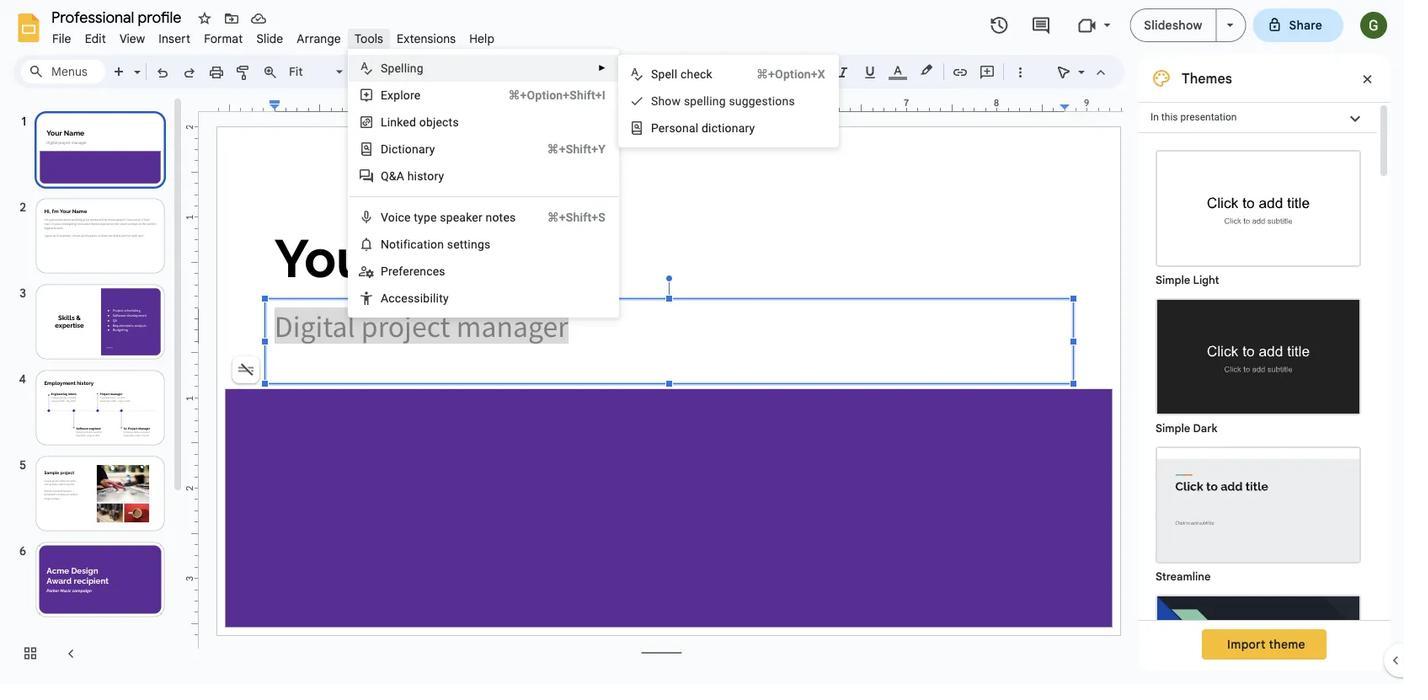 Task type: describe. For each thing, give the bounding box(es) containing it.
s pelling
[[381, 61, 424, 75]]

inked
[[387, 115, 416, 129]]

slide
[[257, 31, 283, 46]]

extensions menu item
[[390, 29, 463, 48]]

new slide with layout image
[[130, 61, 141, 67]]

Zoom text field
[[287, 60, 334, 83]]

highlight color image
[[918, 60, 936, 80]]

slide menu item
[[250, 29, 290, 48]]

⌘+shift+y element
[[527, 141, 606, 158]]

⌘+shift+y
[[547, 142, 606, 156]]

Zoom field
[[284, 60, 351, 84]]

⌘+option+shift+i element
[[488, 87, 606, 104]]

slideshow
[[1145, 18, 1203, 32]]

speaker
[[440, 210, 483, 224]]

s for pell check
[[651, 67, 659, 81]]

objects
[[419, 115, 459, 129]]

a c cessibility
[[381, 291, 449, 305]]

h
[[659, 94, 665, 108]]

do not autofit image
[[234, 358, 258, 382]]

history
[[408, 169, 444, 183]]

import
[[1228, 637, 1266, 652]]

navigation inside themes application
[[0, 95, 185, 684]]

s pell check
[[651, 67, 713, 81]]

voice type speaker notes v element
[[381, 210, 521, 224]]

share
[[1290, 18, 1323, 32]]

mode and view toolbar
[[1051, 55, 1115, 88]]

r
[[410, 88, 414, 102]]

main toolbar
[[104, 0, 1034, 654]]

simple for simple dark
[[1156, 422, 1191, 435]]

share button
[[1254, 8, 1344, 42]]

simple light
[[1156, 273, 1220, 287]]

notification settings o element
[[381, 237, 496, 251]]

right margin image
[[1061, 99, 1121, 111]]

►
[[598, 63, 607, 73]]

2
[[184, 124, 196, 130]]

q&a history q element
[[381, 169, 449, 183]]

explo r e
[[381, 88, 421, 102]]

l inked objects
[[381, 115, 459, 129]]

view
[[120, 31, 145, 46]]

references
[[388, 264, 446, 278]]

Menus field
[[21, 60, 105, 83]]

themes section
[[1139, 55, 1391, 684]]

tools menu item
[[348, 29, 390, 48]]

p references
[[381, 264, 446, 278]]

0 vertical spatial c
[[712, 121, 718, 135]]

tools
[[355, 31, 384, 46]]

help
[[470, 31, 495, 46]]

option group inside themes section
[[1139, 133, 1378, 684]]

s h ow spelling suggestions
[[651, 94, 795, 108]]

focus image
[[1158, 597, 1360, 684]]

&a
[[389, 169, 404, 183]]

format
[[204, 31, 243, 46]]

n
[[381, 237, 389, 251]]

Streamline radio
[[1148, 438, 1370, 587]]

notes
[[486, 210, 516, 224]]

Focus radio
[[1148, 587, 1370, 684]]

explo
[[381, 88, 410, 102]]

check
[[681, 67, 713, 81]]

tionary
[[718, 121, 755, 135]]

Star checkbox
[[193, 7, 217, 30]]

Rename text field
[[46, 7, 191, 27]]

edit menu item
[[78, 29, 113, 48]]

file
[[52, 31, 71, 46]]

arrange menu item
[[290, 29, 348, 48]]

type
[[414, 210, 437, 224]]

Simple Light radio
[[1148, 142, 1370, 684]]

⌘+option+x
[[757, 67, 826, 81]]

presentation
[[1181, 111, 1237, 123]]

d ictionary
[[381, 142, 435, 156]]

view menu item
[[113, 29, 152, 48]]

di
[[702, 121, 712, 135]]

⌘+option+shift+i
[[508, 88, 606, 102]]

pelling
[[388, 61, 424, 75]]

themes application
[[0, 0, 1405, 684]]

spelling
[[684, 94, 726, 108]]

spelling s element
[[381, 61, 429, 75]]

p
[[381, 264, 388, 278]]



Task type: locate. For each thing, give the bounding box(es) containing it.
1 simple from the top
[[1156, 273, 1191, 287]]

s for pelling
[[381, 61, 388, 75]]

⌘+shift+s
[[547, 210, 606, 224]]

light
[[1194, 273, 1220, 287]]

insert
[[159, 31, 191, 46]]

ow
[[665, 94, 681, 108]]

s
[[381, 61, 388, 75], [651, 67, 659, 81], [651, 94, 659, 108]]

oice
[[388, 210, 411, 224]]

menu bar containing file
[[46, 22, 502, 50]]

menu
[[348, 49, 619, 684], [618, 55, 839, 147]]

navigation
[[0, 95, 185, 684]]

tification
[[396, 237, 444, 251]]

simple for simple light
[[1156, 273, 1191, 287]]

Simple Dark radio
[[1148, 290, 1370, 438]]

simple left the dark
[[1156, 422, 1191, 435]]

settings
[[447, 237, 491, 251]]

presentation options image
[[1227, 24, 1234, 27]]

simple left the light
[[1156, 273, 1191, 287]]

show spelling suggestions h element
[[651, 94, 800, 108]]

slideshow button
[[1130, 8, 1217, 42]]

option
[[233, 356, 260, 383]]

extensions
[[397, 31, 456, 46]]

arrange
[[297, 31, 341, 46]]

option group containing simple light
[[1139, 133, 1378, 684]]

simple dark
[[1156, 422, 1218, 435]]

v
[[381, 210, 388, 224]]

dark
[[1194, 422, 1218, 435]]

simple inside the "simple light" option
[[1156, 273, 1191, 287]]

suggestions
[[729, 94, 795, 108]]

menu bar
[[46, 22, 502, 50]]

personal dictionary c element
[[651, 121, 760, 135]]

pell
[[659, 67, 678, 81]]

in this presentation
[[1151, 111, 1237, 123]]

insert menu item
[[152, 29, 197, 48]]

c
[[712, 121, 718, 135], [389, 291, 395, 305]]

linked objects l element
[[381, 115, 464, 129]]

q
[[381, 169, 389, 183]]

streamline
[[1156, 570, 1211, 584]]

2 simple from the top
[[1156, 422, 1191, 435]]

e
[[414, 88, 421, 102]]

themes
[[1182, 70, 1233, 87]]

preferences p element
[[381, 264, 451, 278]]

q &a history
[[381, 169, 444, 183]]

menu bar inside menu bar banner
[[46, 22, 502, 50]]

o
[[389, 237, 396, 251]]

0 horizontal spatial c
[[389, 291, 395, 305]]

in this presentation tab
[[1139, 102, 1378, 133]]

in
[[1151, 111, 1159, 123]]

menu bar banner
[[0, 0, 1405, 684]]

l
[[381, 115, 387, 129]]

import theme button
[[1203, 630, 1327, 660]]

d
[[381, 142, 389, 156]]

a
[[381, 291, 389, 305]]

⌘+shift+s element
[[527, 209, 606, 226]]

v oice type speaker notes
[[381, 210, 516, 224]]

s up 'h'
[[651, 67, 659, 81]]

this
[[1162, 111, 1179, 123]]

dictionary d element
[[381, 142, 440, 156]]

simple inside "simple dark" radio
[[1156, 422, 1191, 435]]

help menu item
[[463, 29, 502, 48]]

1 horizontal spatial c
[[712, 121, 718, 135]]

spell check s element
[[651, 67, 718, 81]]

s up explo in the left of the page
[[381, 61, 388, 75]]

file menu item
[[46, 29, 78, 48]]

s left ow
[[651, 94, 659, 108]]

ictionary
[[389, 142, 435, 156]]

cessibility
[[395, 291, 449, 305]]

explore r element
[[381, 88, 426, 102]]

theme
[[1270, 637, 1306, 652]]

left margin image
[[218, 99, 280, 111]]

import theme
[[1228, 637, 1306, 652]]

accessibility c element
[[381, 291, 454, 305]]

option group
[[1139, 133, 1378, 684]]

1 vertical spatial c
[[389, 291, 395, 305]]

edit
[[85, 31, 106, 46]]

text color image
[[889, 60, 908, 80]]

simple
[[1156, 273, 1191, 287], [1156, 422, 1191, 435]]

1 vertical spatial simple
[[1156, 422, 1191, 435]]

n o tification settings
[[381, 237, 491, 251]]

format menu item
[[197, 29, 250, 48]]

personal
[[651, 121, 699, 135]]

⌘+option+x element
[[736, 66, 826, 83]]

0 vertical spatial simple
[[1156, 273, 1191, 287]]

personal di c tionary
[[651, 121, 755, 135]]



Task type: vqa. For each thing, say whether or not it's contained in the screenshot.
BACKGROUND 'button'
no



